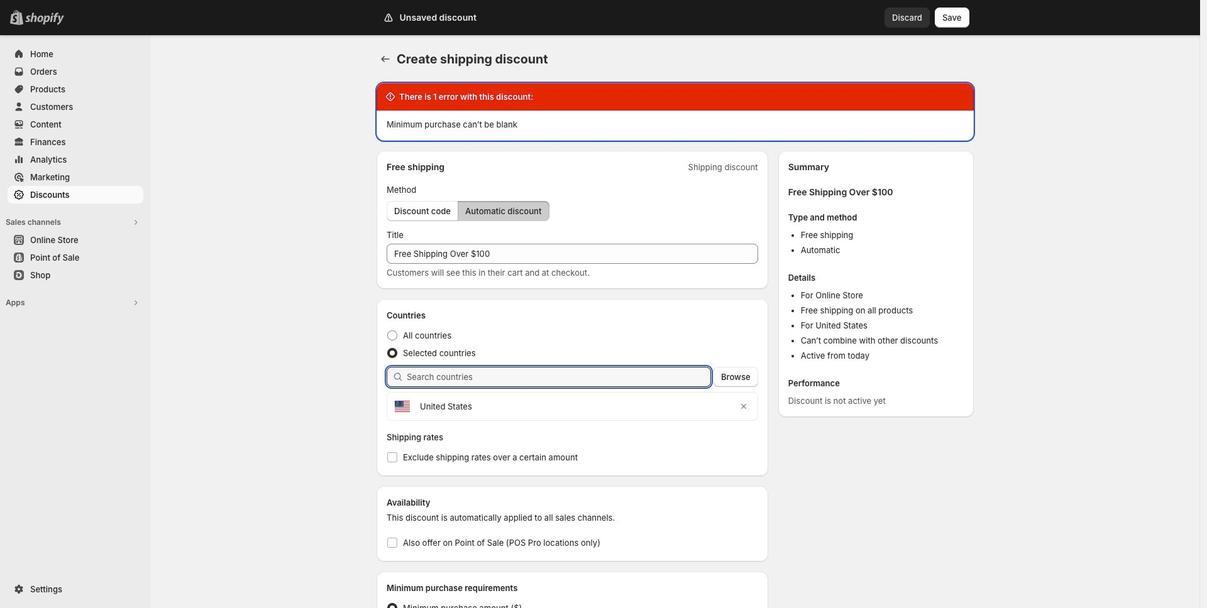 Task type: vqa. For each thing, say whether or not it's contained in the screenshot.
the 'plan'
no



Task type: locate. For each thing, give the bounding box(es) containing it.
Search countries text field
[[407, 367, 711, 387]]

None text field
[[387, 244, 758, 264]]



Task type: describe. For each thing, give the bounding box(es) containing it.
shopify image
[[25, 13, 64, 25]]



